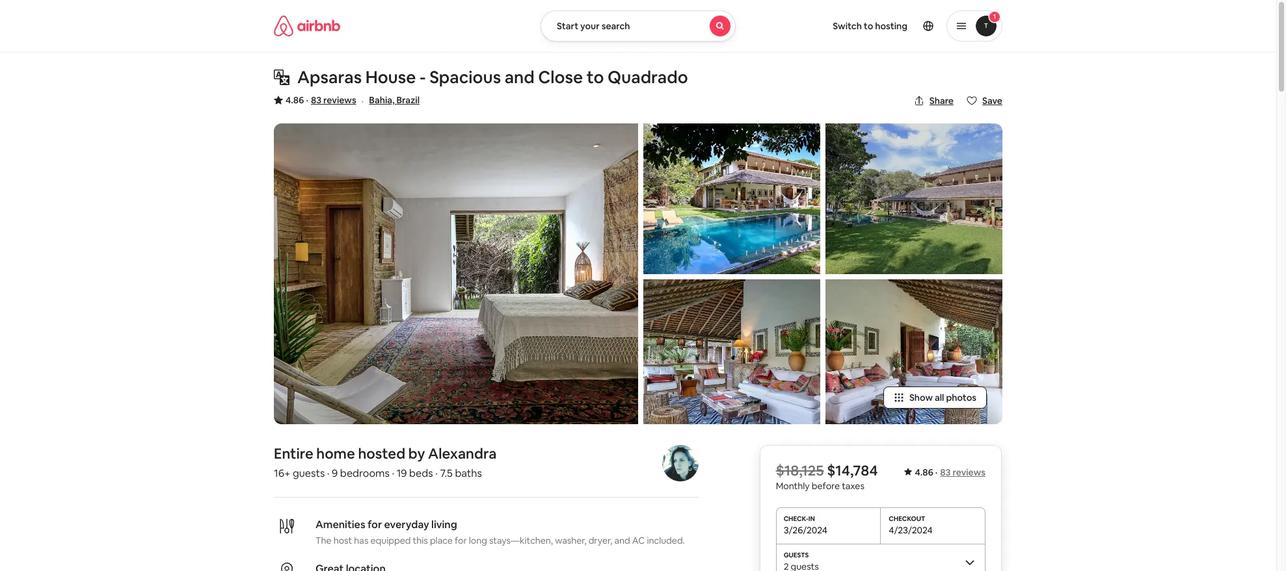 Task type: describe. For each thing, give the bounding box(es) containing it.
photos
[[946, 393, 976, 404]]

suíte 3 – térreo
parede de pau a pique, técnica tradicional de trancoso.
decorada com almofadas de kilim e abajures feitos por artesãos locais.
1 cama de casal ou 2 camas de solteiro
banheiro
jardim privado image
[[274, 124, 638, 425]]

83 for left the 83 reviews button
[[311, 94, 321, 106]]

monthly
[[776, 481, 810, 493]]

bahia, brazil button
[[369, 92, 420, 108]]

bahia,
[[369, 94, 395, 106]]

search
[[602, 20, 630, 32]]

switch to hosting
[[833, 20, 907, 32]]

share button
[[909, 90, 959, 112]]

· bahia, brazil
[[361, 94, 420, 108]]

0 vertical spatial 4.86
[[286, 94, 304, 106]]

host
[[334, 536, 352, 547]]

stays—kitchen,
[[489, 536, 553, 547]]

entire
[[274, 445, 313, 463]]

switch
[[833, 20, 862, 32]]

19
[[397, 467, 407, 481]]

4.86 · 83 reviews for the rightmost the 83 reviews button
[[915, 467, 986, 479]]

ac
[[632, 536, 645, 547]]

16+
[[274, 467, 290, 481]]

house
[[365, 66, 416, 88]]

before
[[812, 481, 840, 493]]

amenities for everyday living the host has equipped this place for long stays—kitchen, washer, dryer, and ac included.
[[315, 519, 685, 547]]

automatically translated title: apsaras house - spacious and close to quadrado image
[[274, 70, 289, 85]]

show all photos
[[909, 393, 976, 404]]

long
[[469, 536, 487, 547]]

start your search button
[[541, 10, 736, 42]]

show all photos button
[[883, 387, 987, 409]]

by alexandra
[[408, 445, 497, 463]]

the
[[315, 536, 332, 547]]

1 vertical spatial to
[[587, 66, 604, 88]]

close
[[538, 66, 583, 88]]

beds
[[409, 467, 433, 481]]

everyday
[[384, 519, 429, 532]]

1
[[993, 12, 996, 21]]

washer,
[[555, 536, 587, 547]]

reviews for the rightmost the 83 reviews button
[[953, 467, 986, 479]]

0 vertical spatial for
[[368, 519, 382, 532]]

1 horizontal spatial for
[[455, 536, 467, 547]]

profile element
[[751, 0, 1002, 52]]

save button
[[961, 90, 1008, 112]]



Task type: locate. For each thing, give the bounding box(es) containing it.
baths
[[455, 467, 482, 481]]

amenities
[[315, 519, 365, 532]]

casa de veraneio em um meio a um jardim tropical a 15 minutos de caminhada do centro histórico (quadrado) e das praias. oferece acomodações, serviços, amenidades e conforto em ambientes amplos e bem decorados em um condomínio seguro e bem cuidado. image
[[643, 124, 820, 274]]

entire home hosted by alexandra 16+ guests · 9 bedrooms · 19 beds · 7.5 baths
[[274, 445, 497, 481]]

has
[[354, 536, 368, 547]]

1 vertical spatial reviews
[[953, 467, 986, 479]]

hosted
[[358, 445, 405, 463]]

guests
[[293, 467, 325, 481]]

1 vertical spatial 83 reviews button
[[940, 467, 986, 479]]

0 vertical spatial 83
[[311, 94, 321, 106]]

brazil
[[397, 94, 420, 106]]

and inside amenities for everyday living the host has equipped this place for long stays—kitchen, washer, dryer, and ac included.
[[614, 536, 630, 547]]

reviews for left the 83 reviews button
[[323, 94, 356, 106]]

1 horizontal spatial 4.86 · 83 reviews
[[915, 467, 986, 479]]

place
[[430, 536, 453, 547]]

and
[[505, 66, 535, 88], [614, 536, 630, 547]]

and left 'ac'
[[614, 536, 630, 547]]

to right close
[[587, 66, 604, 88]]

1 vertical spatial 83
[[940, 467, 951, 479]]

0 horizontal spatial 83 reviews button
[[311, 94, 356, 107]]

vista do amplo jardim com área de estar ao ar livre. à esquerda, a piscina. image
[[825, 124, 1002, 274]]

1 horizontal spatial and
[[614, 536, 630, 547]]

83
[[311, 94, 321, 106], [940, 467, 951, 479]]

taxes
[[842, 481, 864, 493]]

4.86 · 83 reviews
[[286, 94, 356, 106], [915, 467, 986, 479]]

·
[[306, 94, 308, 106], [361, 94, 364, 108], [327, 467, 330, 481], [392, 467, 394, 481], [435, 467, 438, 481], [935, 467, 938, 479]]

hosting
[[875, 20, 907, 32]]

0 vertical spatial to
[[864, 20, 873, 32]]

$18,125 $14,784 monthly before taxes
[[776, 462, 878, 493]]

and left close
[[505, 66, 535, 88]]

-
[[420, 66, 426, 88]]

4.86 up 4/23/2024
[[915, 467, 933, 479]]

1 horizontal spatial 83 reviews button
[[940, 467, 986, 479]]

0 horizontal spatial for
[[368, 519, 382, 532]]

apsaras house - spacious and close to quadrado
[[297, 66, 688, 88]]

equipped
[[370, 536, 411, 547]]

0 horizontal spatial 4.86 · 83 reviews
[[286, 94, 356, 106]]

1 horizontal spatial reviews
[[953, 467, 986, 479]]

4/23/2024
[[889, 525, 933, 537]]

switch to hosting link
[[825, 12, 915, 40]]

0 vertical spatial reviews
[[323, 94, 356, 106]]

to
[[864, 20, 873, 32], [587, 66, 604, 88]]

Start your search search field
[[541, 10, 736, 42]]

for left long
[[455, 536, 467, 547]]

0 vertical spatial 4.86 · 83 reviews
[[286, 94, 356, 106]]

home
[[316, 445, 355, 463]]

1 vertical spatial 4.86
[[915, 467, 933, 479]]

your
[[580, 20, 600, 32]]

for up has
[[368, 519, 382, 532]]

1 vertical spatial and
[[614, 536, 630, 547]]

0 vertical spatial 83 reviews button
[[311, 94, 356, 107]]

sala ao ar livre. espaço perfeito para jogos ou simplesmente para jogar conversa fora. os painéis de apsaras sobre o sofá, os tapetes e as almofadas coloridas de kilim dão o toque final neste ambiente tão vibrante quanto confortável. image
[[825, 280, 1002, 425]]

$18,125
[[776, 462, 824, 480]]

0 horizontal spatial 83
[[311, 94, 321, 106]]

this
[[413, 536, 428, 547]]

start your search
[[557, 20, 630, 32]]

apsaras
[[297, 66, 362, 88]]

3/26/2024
[[784, 525, 827, 537]]

to right switch
[[864, 20, 873, 32]]

83 for the rightmost the 83 reviews button
[[940, 467, 951, 479]]

spacious
[[429, 66, 501, 88]]

living
[[431, 519, 457, 532]]

share
[[929, 95, 954, 107]]

0 horizontal spatial and
[[505, 66, 535, 88]]

0 horizontal spatial 4.86
[[286, 94, 304, 106]]

83 reviews button
[[311, 94, 356, 107], [940, 467, 986, 479]]

reviews
[[323, 94, 356, 106], [953, 467, 986, 479]]

1 horizontal spatial to
[[864, 20, 873, 32]]

to inside "link"
[[864, 20, 873, 32]]

1 vertical spatial 4.86 · 83 reviews
[[915, 467, 986, 479]]

4.86 down automatically translated title: apsaras house - spacious and close to quadrado icon
[[286, 94, 304, 106]]

quadrado
[[608, 66, 688, 88]]

learn more about the host, alexandra. image
[[662, 446, 699, 482], [662, 446, 699, 482]]

0 vertical spatial and
[[505, 66, 535, 88]]

4.86 · 83 reviews for left the 83 reviews button
[[286, 94, 356, 106]]

1 horizontal spatial 83
[[940, 467, 951, 479]]

show
[[909, 393, 933, 404]]

9
[[332, 467, 338, 481]]

bedrooms
[[340, 467, 390, 481]]

0 horizontal spatial reviews
[[323, 94, 356, 106]]

1 vertical spatial for
[[455, 536, 467, 547]]

for
[[368, 519, 382, 532], [455, 536, 467, 547]]

a casa das apsaras é espaçosa, decorada com charme rústico. um espaço único e completo para ser desfrutado por toda a família e por muitos amigos. durante a sua estadia, a casa é toda sua.

saia de férias e
sinta-se em casa na
casa das apsaras image
[[643, 280, 820, 425]]

included.
[[647, 536, 685, 547]]

0 horizontal spatial to
[[587, 66, 604, 88]]

start
[[557, 20, 578, 32]]

$14,784
[[827, 462, 878, 480]]

all
[[935, 393, 944, 404]]

dryer,
[[588, 536, 612, 547]]

7.5
[[440, 467, 453, 481]]

4.86
[[286, 94, 304, 106], [915, 467, 933, 479]]

save
[[982, 95, 1002, 107]]

1 horizontal spatial 4.86
[[915, 467, 933, 479]]

1 button
[[946, 10, 1002, 42]]



Task type: vqa. For each thing, say whether or not it's contained in the screenshot.
4.86 · 83 reviews
yes



